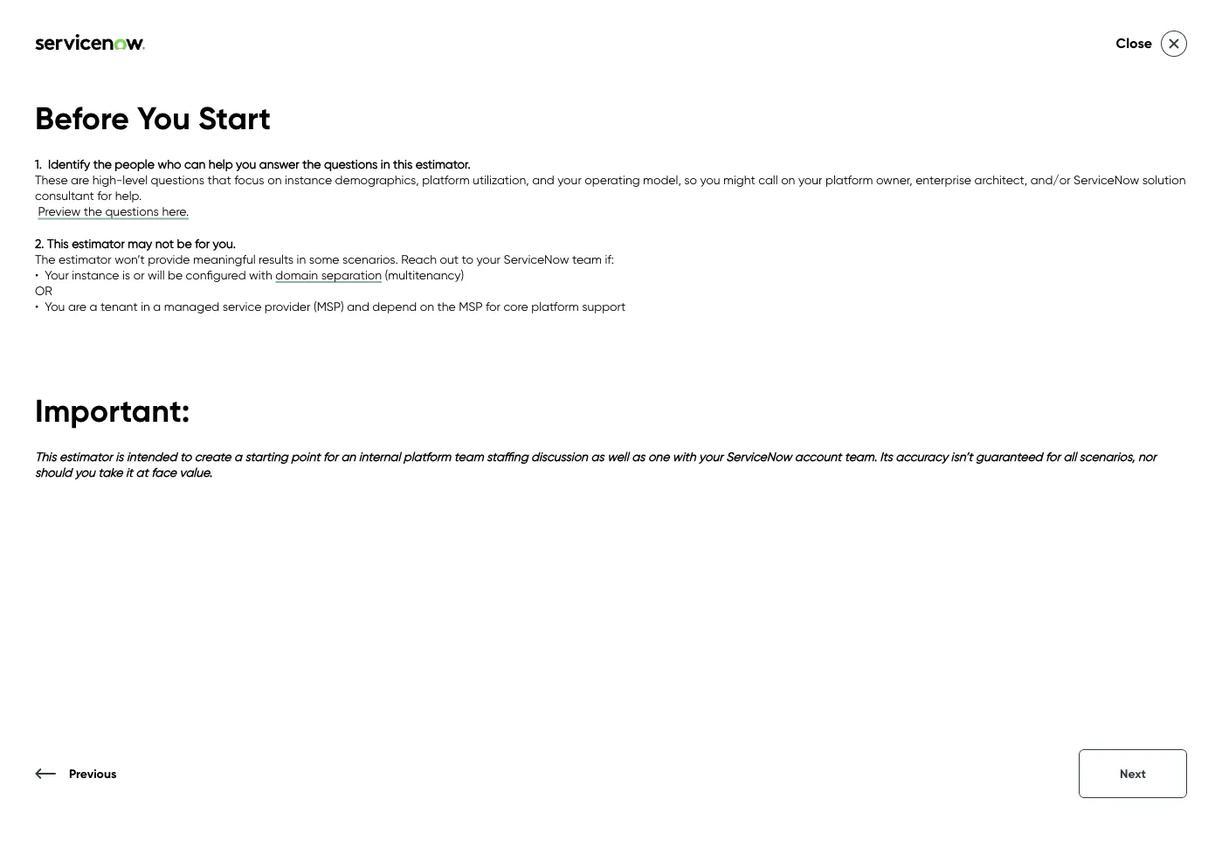 Task type: locate. For each thing, give the bounding box(es) containing it.
at
[[136, 465, 148, 480]]

servicenow
[[1074, 172, 1140, 187], [771, 191, 999, 243], [504, 252, 569, 266], [726, 449, 792, 464]]

instance inside 1.  identify the people who can help you answer the questions in this estimator. these are high-level questions that focus on instance demographics, platform utilization, and your operating model, so you might call on your platform owner, enterprise architect, and/or servicenow solution consultant for help. preview the questions here.
[[285, 172, 332, 187]]

to
[[462, 252, 474, 266], [180, 449, 192, 464]]

2 as from the left
[[632, 449, 645, 464]]

©
[[913, 781, 921, 794]]

in left this
[[381, 156, 390, 171]]

or
[[35, 283, 52, 298]]

and/or
[[1031, 172, 1071, 187]]

0 vertical spatial and
[[532, 172, 555, 187]]

next
[[1120, 767, 1146, 782]]

team left staffing
[[454, 449, 484, 464]]

1.  identify the people who can help you answer the questions in this estimator. these are high-level questions that focus on instance demographics, platform utilization, and your operating model, so you might call on your platform owner, enterprise architect, and/or servicenow solution consultant for help. preview the questions here.
[[35, 156, 1186, 219]]

your inside 2. this estimator may not be for you. the estimator won't provide meaningful results in some scenarios. reach out to your servicenow team if: •  your instance is or will be configured with domain separation (multitenancy) or •  you are a tenant in a managed service provider (msp) and depend on the msp for core platform support
[[477, 252, 501, 266]]

1 as from the left
[[591, 449, 604, 464]]

for left all
[[1046, 449, 1061, 464]]

on down '(multitenancy)'
[[420, 299, 434, 314]]

you up focus
[[236, 156, 256, 171]]

internal
[[359, 449, 400, 464]]

you
[[137, 98, 190, 137], [45, 299, 65, 314]]

the
[[93, 156, 112, 171], [302, 156, 321, 171], [84, 204, 102, 219], [437, 299, 456, 314]]

for down high-
[[97, 188, 112, 203]]

0 horizontal spatial as
[[591, 449, 604, 464]]

1 horizontal spatial on
[[420, 299, 434, 314]]

should
[[35, 465, 72, 480]]

1 vertical spatial and
[[347, 299, 369, 314]]

be down "provide"
[[168, 268, 183, 282]]

previous
[[69, 767, 117, 782]]

create
[[195, 449, 231, 464]]

be right not
[[177, 236, 192, 251]]

questions
[[324, 156, 378, 171], [151, 172, 204, 187], [105, 204, 159, 219]]

are down your
[[68, 299, 86, 314]]

your right out
[[477, 252, 501, 266]]

you right so
[[700, 172, 720, 187]]

you down 'or'
[[45, 299, 65, 314]]

solution
[[1143, 172, 1186, 187]]

platform inside 2. this estimator may not be for you. the estimator won't provide meaningful results in some scenarios. reach out to your servicenow team if: •  your instance is or will be configured with domain separation (multitenancy) or •  you are a tenant in a managed service provider (msp) and depend on the msp for core platform support
[[531, 299, 579, 314]]

0 vertical spatial in
[[381, 156, 390, 171]]

1 vertical spatial instance
[[72, 268, 119, 282]]

your right one on the right bottom of the page
[[699, 449, 723, 464]]

0 vertical spatial to
[[462, 252, 474, 266]]

0 vertical spatial you
[[137, 98, 190, 137]]

won't
[[115, 252, 145, 266]]

questions down who
[[151, 172, 204, 187]]

1 horizontal spatial a
[[153, 299, 161, 314]]

1 vertical spatial this
[[35, 449, 56, 464]]

1 vertical spatial to
[[180, 449, 192, 464]]

as
[[591, 449, 604, 464], [632, 449, 645, 464]]

0 horizontal spatial instance
[[72, 268, 119, 282]]

0 horizontal spatial a
[[90, 299, 97, 314]]

and right utilization,
[[532, 172, 555, 187]]

1 vertical spatial be
[[168, 268, 183, 282]]

instance
[[285, 172, 332, 187], [72, 268, 119, 282]]

with right one on the right bottom of the page
[[673, 449, 696, 464]]

platform right core
[[531, 299, 579, 314]]

2 horizontal spatial on
[[781, 172, 795, 187]]

servicenow inside this estimator is intended to create a starting point for an internal platform team staffing discussion as well as one with your servicenow account team. its accuracy isn't guaranteed for all scenarios, nor should you take it at face value.
[[726, 449, 792, 464]]

0 vertical spatial team
[[572, 252, 602, 266]]

a
[[90, 299, 97, 314], [153, 299, 161, 314], [234, 449, 242, 464]]

0 horizontal spatial to
[[180, 449, 192, 464]]

1 horizontal spatial you
[[236, 156, 256, 171]]

for left an on the bottom of page
[[323, 449, 338, 464]]

will
[[148, 268, 165, 282]]

platform down estimator.
[[422, 172, 470, 187]]

this
[[47, 236, 69, 251], [35, 449, 56, 464]]

0 vertical spatial estimator
[[72, 236, 125, 251]]

2 horizontal spatial and
[[532, 172, 555, 187]]

managed
[[164, 299, 220, 314]]

well
[[607, 449, 629, 464]]

servicenow up core
[[504, 252, 569, 266]]

are inside 2. this estimator may not be for you. the estimator won't provide meaningful results in some scenarios. reach out to your servicenow team if: •  your instance is or will be configured with domain separation (multitenancy) or •  you are a tenant in a managed service provider (msp) and depend on the msp for core platform support
[[68, 299, 86, 314]]

1 vertical spatial with
[[673, 449, 696, 464]]

1 vertical spatial are
[[68, 299, 86, 314]]

0 vertical spatial questions
[[324, 156, 378, 171]]

a left the tenant on the top left
[[90, 299, 97, 314]]

0 vertical spatial is
[[122, 268, 130, 282]]

1 horizontal spatial in
[[297, 252, 306, 266]]

this up should
[[35, 449, 56, 464]]

1 vertical spatial in
[[297, 252, 306, 266]]

your inside this estimator is intended to create a starting point for an internal platform team staffing discussion as well as one with your servicenow account team. its accuracy isn't guaranteed for all scenarios, nor should you take it at face value.
[[699, 449, 723, 464]]

you inside 2. this estimator may not be for you. the estimator won't provide meaningful results in some scenarios. reach out to your servicenow team if: •  your instance is or will be configured with domain separation (multitenancy) or •  you are a tenant in a managed service provider (msp) and depend on the msp for core platform support
[[45, 299, 65, 314]]

model,
[[643, 172, 681, 187]]

provide
[[148, 252, 190, 266]]

1 horizontal spatial and
[[347, 299, 369, 314]]

1 horizontal spatial as
[[632, 449, 645, 464]]

is up take
[[116, 449, 124, 464]]

1 vertical spatial team
[[454, 449, 484, 464]]

estimator down preview the questions here. "link" on the left of page
[[72, 236, 125, 251]]

you inside this estimator is intended to create a starting point for an internal platform team staffing discussion as well as one with your servicenow account team. its accuracy isn't guaranteed for all scenarios, nor should you take it at face value.
[[75, 465, 95, 480]]

you
[[236, 156, 256, 171], [700, 172, 720, 187], [75, 465, 95, 480]]

(msp)
[[314, 299, 344, 314]]

results
[[259, 252, 294, 266]]

1 horizontal spatial to
[[462, 252, 474, 266]]

the left "msp"
[[437, 299, 456, 314]]

1 horizontal spatial instance
[[285, 172, 332, 187]]

architect,
[[975, 172, 1028, 187]]

0 vertical spatial this
[[47, 236, 69, 251]]

team left if:
[[572, 252, 602, 266]]

support
[[582, 299, 626, 314]]

2 horizontal spatial in
[[381, 156, 390, 171]]

domain
[[275, 268, 318, 282]]

2.
[[35, 236, 44, 251]]

who
[[158, 156, 181, 171]]

value.
[[180, 465, 212, 480]]

are up consultant at the left
[[71, 172, 89, 187]]

this inside this estimator is intended to create a starting point for an internal platform team staffing discussion as well as one with your servicenow account team. its accuracy isn't guaranteed for all scenarios, nor should you take it at face value.
[[35, 449, 56, 464]]

next link
[[1079, 750, 1187, 799]]

servicenow down owner,
[[771, 191, 999, 243]]

1 vertical spatial is
[[116, 449, 124, 464]]

accuracy
[[896, 449, 948, 464]]

to right out
[[462, 252, 474, 266]]

starting
[[245, 449, 288, 464]]

0 horizontal spatial you
[[75, 465, 95, 480]]

instance inside 2. this estimator may not be for you. the estimator won't provide meaningful results in some scenarios. reach out to your servicenow team if: •  your instance is or will be configured with domain separation (multitenancy) or •  you are a tenant in a managed service provider (msp) and depend on the msp for core platform support
[[72, 268, 119, 282]]

2 vertical spatial in
[[141, 299, 150, 314]]

estimator
[[72, 236, 125, 251], [59, 252, 112, 266], [60, 449, 112, 464]]

estimator up your
[[59, 252, 112, 266]]

the up high-
[[93, 156, 112, 171]]

a right "create"
[[234, 449, 242, 464]]

1 horizontal spatial with
[[673, 449, 696, 464]]

a down will
[[153, 299, 161, 314]]

isn't
[[951, 449, 973, 464]]

the inside 2. this estimator may not be for you. the estimator won't provide meaningful results in some scenarios. reach out to your servicenow team if: •  your instance is or will be configured with domain separation (multitenancy) or •  you are a tenant in a managed service provider (msp) and depend on the msp for core platform support
[[437, 299, 456, 314]]

0 vertical spatial are
[[71, 172, 89, 187]]

2 horizontal spatial you
[[700, 172, 720, 187]]

2 vertical spatial estimator
[[60, 449, 112, 464]]

it
[[126, 465, 133, 480]]

0 horizontal spatial and
[[65, 781, 85, 794]]

with down the results
[[249, 268, 272, 282]]

to up "value."
[[180, 449, 192, 464]]

estimator inside this estimator is intended to create a starting point for an internal platform team staffing discussion as well as one with your servicenow account team. its accuracy isn't guaranteed for all scenarios, nor should you take it at face value.
[[60, 449, 112, 464]]

discussion
[[531, 449, 588, 464]]

your
[[558, 172, 582, 187], [799, 172, 823, 187], [477, 252, 501, 266], [699, 449, 723, 464]]

estimator.
[[416, 156, 471, 171]]

as left well
[[591, 449, 604, 464]]

platform inside this estimator is intended to create a starting point for an internal platform team staffing discussion as well as one with your servicenow account team. its accuracy isn't guaranteed for all scenarios, nor should you take it at face value.
[[404, 449, 451, 464]]

servicenow left account
[[726, 449, 792, 464]]

0 vertical spatial be
[[177, 236, 192, 251]]

0 horizontal spatial with
[[249, 268, 272, 282]]

on
[[268, 172, 282, 187], [781, 172, 795, 187], [420, 299, 434, 314]]

servicenow up the platform
[[1074, 172, 1140, 187]]

1 vertical spatial you
[[45, 299, 65, 314]]

questions up demographics,
[[324, 156, 378, 171]]

platform
[[422, 172, 470, 187], [826, 172, 873, 187], [531, 299, 579, 314], [404, 449, 451, 464]]

and
[[532, 172, 555, 187], [347, 299, 369, 314], [65, 781, 85, 794]]

on right call
[[781, 172, 795, 187]]

all
[[1064, 449, 1077, 464]]

in
[[381, 156, 390, 171], [297, 252, 306, 266], [141, 299, 150, 314]]

instance down the won't
[[72, 268, 119, 282]]

servicenow inside 2. this estimator may not be for you. the estimator won't provide meaningful results in some scenarios. reach out to your servicenow team if: •  your instance is or will be configured with domain separation (multitenancy) or •  you are a tenant in a managed service provider (msp) and depend on the msp for core platform support
[[504, 252, 569, 266]]

estimator up take
[[60, 449, 112, 464]]

you left take
[[75, 465, 95, 480]]

service
[[223, 299, 262, 314]]

be
[[177, 236, 192, 251], [168, 268, 183, 282]]

in up domain
[[297, 252, 306, 266]]

are inside 1.  identify the people who can help you answer the questions in this estimator. these are high-level questions that focus on instance demographics, platform utilization, and your operating model, so you might call on your platform owner, enterprise architect, and/or servicenow solution consultant for help. preview the questions here.
[[71, 172, 89, 187]]

on down answer
[[268, 172, 282, 187]]

face
[[151, 465, 177, 480]]

2 vertical spatial you
[[75, 465, 95, 480]]

in right the tenant on the top left
[[141, 299, 150, 314]]

this right 2.
[[47, 236, 69, 251]]

configured
[[186, 268, 246, 282]]

0 vertical spatial you
[[236, 156, 256, 171]]

before you start
[[35, 98, 271, 137]]

platform right internal
[[404, 449, 451, 464]]

for
[[97, 188, 112, 203], [195, 236, 210, 251], [486, 299, 501, 314], [323, 449, 338, 464], [1046, 449, 1061, 464]]

msp
[[459, 299, 483, 314]]

is
[[122, 268, 130, 282], [116, 449, 124, 464]]

a inside this estimator is intended to create a starting point for an internal platform team staffing discussion as well as one with your servicenow account team. its accuracy isn't guaranteed for all scenarios, nor should you take it at face value.
[[234, 449, 242, 464]]

1 horizontal spatial team
[[572, 252, 602, 266]]

you up who
[[137, 98, 190, 137]]

team inside this estimator is intended to create a starting point for an internal platform team staffing discussion as well as one with your servicenow account team. its accuracy isn't guaranteed for all scenarios, nor should you take it at face value.
[[454, 449, 484, 464]]

0 vertical spatial instance
[[285, 172, 332, 187]]

is left or
[[122, 268, 130, 282]]

your right call
[[799, 172, 823, 187]]

0 horizontal spatial you
[[45, 299, 65, 314]]

as right well
[[632, 449, 645, 464]]

and right terms
[[65, 781, 85, 794]]

1.  identify
[[35, 156, 90, 171]]

instance down answer
[[285, 172, 332, 187]]

so
[[684, 172, 697, 187]]

0 horizontal spatial on
[[268, 172, 282, 187]]

this inside 2. this estimator may not be for you. the estimator won't provide meaningful results in some scenarios. reach out to your servicenow team if: •  your instance is or will be configured with domain separation (multitenancy) or •  you are a tenant in a managed service provider (msp) and depend on the msp for core platform support
[[47, 236, 69, 251]]

questions down help.
[[105, 204, 159, 219]]

and right (msp)
[[347, 299, 369, 314]]

meaningful
[[193, 252, 256, 266]]

0 vertical spatial with
[[249, 268, 272, 282]]

2 horizontal spatial a
[[234, 449, 242, 464]]

0 horizontal spatial team
[[454, 449, 484, 464]]



Task type: describe. For each thing, give the bounding box(es) containing it.
all
[[1010, 781, 1021, 794]]

team.
[[845, 449, 877, 464]]

answer
[[259, 156, 299, 171]]

for left you.
[[195, 236, 210, 251]]

these
[[35, 172, 68, 187]]

here.
[[162, 204, 189, 219]]

may
[[128, 236, 152, 251]]

servicenow inside servicenow platform te
[[771, 191, 999, 243]]

out
[[440, 252, 459, 266]]

on inside 2. this estimator may not be for you. the estimator won't provide meaningful results in some scenarios. reach out to your servicenow team if: •  your instance is or will be configured with domain separation (multitenancy) or •  you are a tenant in a managed service provider (msp) and depend on the msp for core platform support
[[420, 299, 434, 314]]

terms and conditions
[[35, 781, 137, 794]]

this
[[393, 156, 413, 171]]

high-
[[92, 172, 123, 187]]

if:
[[605, 252, 614, 266]]

separation
[[321, 268, 382, 282]]

terms
[[35, 781, 63, 794]]

the
[[35, 252, 56, 266]]

consultant
[[35, 188, 94, 203]]

focus
[[234, 172, 264, 187]]

your
[[45, 268, 69, 282]]

in inside 1.  identify the people who can help you answer the questions in this estimator. these are high-level questions that focus on instance demographics, platform utilization, and your operating model, so you might call on your platform owner, enterprise architect, and/or servicenow solution consultant for help. preview the questions here.
[[381, 156, 390, 171]]

help.
[[115, 188, 142, 203]]

its
[[880, 449, 893, 464]]

te
[[1185, 191, 1222, 243]]

1 vertical spatial you
[[700, 172, 720, 187]]

1 vertical spatial estimator
[[59, 252, 112, 266]]

some
[[309, 252, 339, 266]]

1 vertical spatial questions
[[151, 172, 204, 187]]

for right "msp"
[[486, 299, 501, 314]]

can
[[184, 156, 206, 171]]

0 horizontal spatial in
[[141, 299, 150, 314]]

for inside 1.  identify the people who can help you answer the questions in this estimator. these are high-level questions that focus on instance demographics, platform utilization, and your operating model, so you might call on your platform owner, enterprise architect, and/or servicenow solution consultant for help. preview the questions here.
[[97, 188, 112, 203]]

level
[[123, 172, 148, 187]]

start
[[198, 98, 271, 137]]

is inside 2. this estimator may not be for you. the estimator won't provide meaningful results in some scenarios. reach out to your servicenow team if: •  your instance is or will be configured with domain separation (multitenancy) or •  you are a tenant in a managed service provider (msp) and depend on the msp for core platform support
[[122, 268, 130, 282]]

the down consultant at the left
[[84, 204, 102, 219]]

account
[[795, 449, 842, 464]]

people
[[115, 156, 155, 171]]

2 vertical spatial and
[[65, 781, 85, 794]]

this estimator is intended to create a starting point for an internal platform team staffing discussion as well as one with your servicenow account team. its accuracy isn't guaranteed for all scenarios, nor should you take it at face value.
[[35, 449, 1157, 480]]

with inside this estimator is intended to create a starting point for an internal platform team staffing discussion as well as one with your servicenow account team. its accuracy isn't guaranteed for all scenarios, nor should you take it at face value.
[[673, 449, 696, 464]]

1 horizontal spatial you
[[137, 98, 190, 137]]

domain separation link
[[275, 268, 382, 283]]

close
[[1116, 35, 1152, 52]]

team inside 2. this estimator may not be for you. the estimator won't provide meaningful results in some scenarios. reach out to your servicenow team if: •  your instance is or will be configured with domain separation (multitenancy) or •  you are a tenant in a managed service provider (msp) and depend on the msp for core platform support
[[572, 252, 602, 266]]

to inside this estimator is intended to create a starting point for an internal platform team staffing discussion as well as one with your servicenow account team. its accuracy isn't guaranteed for all scenarios, nor should you take it at face value.
[[180, 449, 192, 464]]

2. this estimator may not be for you. the estimator won't provide meaningful results in some scenarios. reach out to your servicenow team if: •  your instance is or will be configured with domain separation (multitenancy) or •  you are a tenant in a managed service provider (msp) and depend on the msp for core platform support
[[35, 236, 626, 314]]

one
[[648, 449, 670, 464]]

and inside 1.  identify the people who can help you answer the questions in this estimator. these are high-level questions that focus on instance demographics, platform utilization, and your operating model, so you might call on your platform owner, enterprise architect, and/or servicenow solution consultant for help. preview the questions here.
[[532, 172, 555, 187]]

core
[[504, 299, 528, 314]]

rights
[[1023, 781, 1050, 794]]

utilization,
[[473, 172, 529, 187]]

servicenow.
[[949, 781, 1007, 794]]

that
[[208, 172, 231, 187]]

before
[[35, 98, 129, 137]]

© 2022 servicenow. all rights reserved.
[[913, 781, 1096, 794]]

not
[[155, 236, 174, 251]]

with inside 2. this estimator may not be for you. the estimator won't provide meaningful results in some scenarios. reach out to your servicenow team if: •  your instance is or will be configured with domain separation (multitenancy) or •  you are a tenant in a managed service provider (msp) and depend on the msp for core platform support
[[249, 268, 272, 282]]

staffing
[[487, 449, 528, 464]]

tenant
[[100, 299, 138, 314]]

preview
[[38, 204, 81, 219]]

demographics,
[[335, 172, 419, 187]]

important:
[[35, 391, 190, 430]]

help
[[209, 156, 233, 171]]

nor
[[1138, 449, 1157, 464]]

intended
[[127, 449, 177, 464]]

owner,
[[876, 172, 913, 187]]

servicenow platform te
[[771, 191, 1222, 298]]

scenarios.
[[343, 252, 398, 266]]

the right answer
[[302, 156, 321, 171]]

an
[[341, 449, 356, 464]]

call
[[759, 172, 778, 187]]

operating
[[585, 172, 640, 187]]

or
[[133, 268, 145, 282]]

reserved.
[[1052, 781, 1096, 794]]

platform left owner,
[[826, 172, 873, 187]]

depend
[[372, 299, 417, 314]]

2022
[[924, 781, 947, 794]]

servicenow inside 1.  identify the people who can help you answer the questions in this estimator. these are high-level questions that focus on instance demographics, platform utilization, and your operating model, so you might call on your platform owner, enterprise architect, and/or servicenow solution consultant for help. preview the questions here.
[[1074, 172, 1140, 187]]

reach
[[401, 252, 437, 266]]

point
[[291, 449, 320, 464]]

platform
[[1009, 191, 1174, 243]]

to inside 2. this estimator may not be for you. the estimator won't provide meaningful results in some scenarios. reach out to your servicenow team if: •  your instance is or will be configured with domain separation (multitenancy) or •  you are a tenant in a managed service provider (msp) and depend on the msp for core platform support
[[462, 252, 474, 266]]

you.
[[213, 236, 236, 251]]

2 vertical spatial questions
[[105, 204, 159, 219]]

conditions
[[87, 781, 137, 794]]

scenarios,
[[1080, 449, 1135, 464]]

and inside 2. this estimator may not be for you. the estimator won't provide meaningful results in some scenarios. reach out to your servicenow team if: •  your instance is or will be configured with domain separation (multitenancy) or •  you are a tenant in a managed service provider (msp) and depend on the msp for core platform support
[[347, 299, 369, 314]]

is inside this estimator is intended to create a starting point for an internal platform team staffing discussion as well as one with your servicenow account team. its accuracy isn't guaranteed for all scenarios, nor should you take it at face value.
[[116, 449, 124, 464]]

enterprise
[[916, 172, 972, 187]]

your left "operating"
[[558, 172, 582, 187]]

(multitenancy)
[[385, 268, 464, 282]]

might
[[724, 172, 756, 187]]

provider
[[265, 299, 311, 314]]

guaranteed
[[976, 449, 1043, 464]]

terms and conditions link
[[35, 781, 137, 794]]



Task type: vqa. For each thing, say whether or not it's contained in the screenshot.
the Get Started link
no



